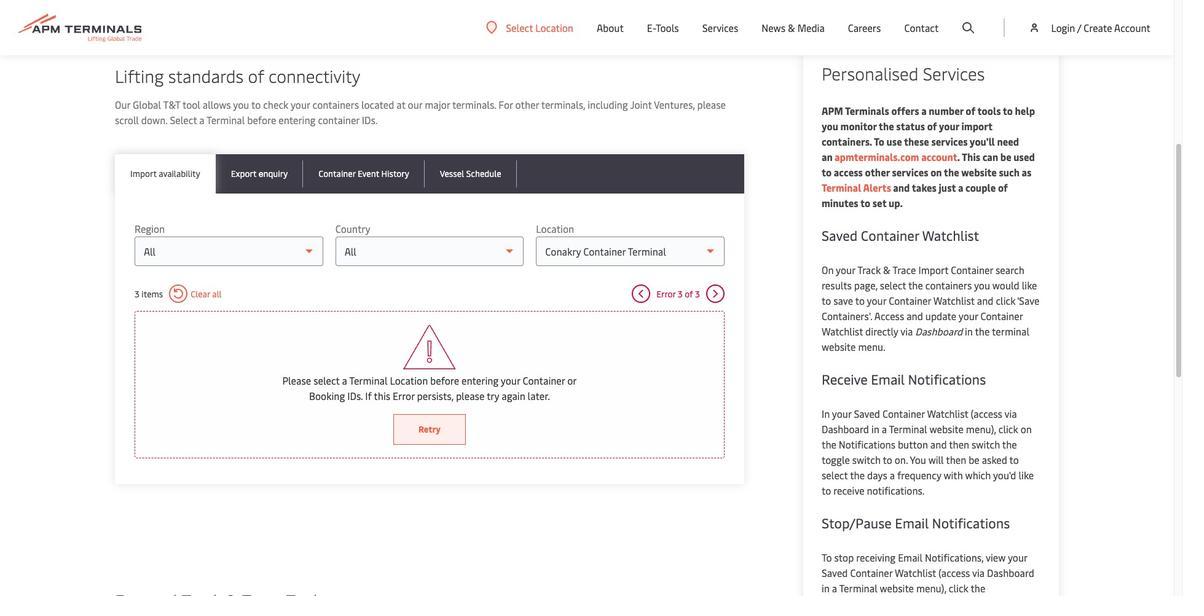 Task type: locate. For each thing, give the bounding box(es) containing it.
0 horizontal spatial select
[[170, 113, 197, 127]]

to inside apm terminals offers a number of tools to help you monitor the status of your import containers. to use these services you'll need an
[[874, 135, 885, 148]]

up.
[[889, 196, 903, 210]]

switch up days
[[853, 453, 881, 467]]

a right offers
[[922, 104, 927, 117]]

a down stop
[[833, 582, 838, 595]]

1 horizontal spatial select
[[822, 469, 848, 482]]

0 horizontal spatial entering
[[279, 113, 316, 127]]

1 horizontal spatial you
[[822, 119, 839, 133]]

before down check
[[247, 113, 276, 127]]

notifications up days
[[839, 438, 896, 451]]

1 horizontal spatial (access
[[971, 407, 1003, 421]]

0 vertical spatial notifications
[[909, 370, 987, 389]]

1 vertical spatial on
[[1021, 423, 1032, 436]]

website inside the in your saved container watchlist (access via dashboard in a terminal website menu), click on the notifications button and then switch the toggle switch to on. you will then be asked to select the days a frequency with which you'd like to receive notifications.
[[930, 423, 964, 436]]

email down menu.
[[872, 370, 905, 389]]

ids. inside the please select a terminal location before entering your container or booking ids. if this error persists, please try again later.
[[348, 389, 363, 403]]

click down would
[[997, 294, 1016, 307]]

terminal
[[207, 113, 245, 127], [822, 181, 862, 194], [350, 374, 388, 387], [890, 423, 928, 436], [840, 582, 878, 595]]

0 vertical spatial saved
[[822, 226, 858, 245]]

the
[[879, 119, 895, 133], [945, 165, 960, 179], [909, 279, 924, 292], [976, 325, 990, 338], [822, 438, 837, 451], [1003, 438, 1018, 451], [851, 469, 865, 482]]

via down access
[[901, 325, 913, 338]]

2 horizontal spatial via
[[1005, 407, 1018, 421]]

services up takes
[[893, 165, 929, 179]]

0 horizontal spatial error
[[393, 389, 415, 403]]

via
[[901, 325, 913, 338], [1005, 407, 1018, 421], [973, 566, 985, 580]]

2 horizontal spatial you
[[975, 279, 991, 292]]

notifications up notifications,
[[933, 514, 1011, 533]]

containers inside our global t&t tool allows you to check your containers located at our major terminals. for other terminals, including joint ventures, please scroll down. select a terminal before entering container ids.
[[313, 98, 359, 111]]

2 vertical spatial email
[[899, 551, 923, 565]]

the inside '. this can be used to access other services on the website such as terminal alerts'
[[945, 165, 960, 179]]

0 vertical spatial error
[[657, 288, 676, 300]]

click up asked
[[999, 423, 1019, 436]]

& left trace
[[884, 263, 891, 277]]

you'll
[[970, 135, 996, 148]]

services inside apm terminals offers a number of tools to help you monitor the status of your import containers. to use these services you'll need an
[[932, 135, 968, 148]]

containers
[[313, 98, 359, 111], [926, 279, 973, 292]]

your right in
[[833, 407, 852, 421]]

0 horizontal spatial dashboard
[[822, 423, 870, 436]]

0 horizontal spatial before
[[247, 113, 276, 127]]

1 vertical spatial (access
[[939, 566, 971, 580]]

you down apm
[[822, 119, 839, 133]]

like
[[1023, 279, 1038, 292], [1019, 469, 1035, 482]]

on.
[[895, 453, 908, 467]]

0 horizontal spatial be
[[969, 453, 980, 467]]

clear all
[[191, 288, 222, 300]]

via inside to stop receiving email notifications, view your saved container watchlist (access via dashboard in a terminal website menu), click t
[[973, 566, 985, 580]]

0 horizontal spatial services
[[893, 165, 929, 179]]

3 3 from the left
[[696, 288, 700, 300]]

website up will
[[930, 423, 964, 436]]

container left event
[[319, 168, 356, 180]]

in
[[966, 325, 973, 338], [872, 423, 880, 436], [822, 582, 830, 595]]

to
[[874, 135, 885, 148], [822, 551, 832, 565]]

in the terminal website menu.
[[822, 325, 1030, 354]]

to inside apm terminals offers a number of tools to help you monitor the status of your import containers. to use these services you'll need an
[[1004, 104, 1013, 117]]

ids. down located
[[362, 113, 378, 127]]

a right days
[[890, 469, 895, 482]]

1 horizontal spatial import
[[919, 263, 949, 277]]

1 horizontal spatial entering
[[462, 374, 499, 387]]

0 vertical spatial click
[[997, 294, 1016, 307]]

ids. left if
[[348, 389, 363, 403]]

& right the news
[[788, 21, 796, 34]]

your right update
[[959, 309, 979, 323]]

later.
[[528, 389, 550, 403]]

1 horizontal spatial on
[[1021, 423, 1032, 436]]

0 vertical spatial to
[[874, 135, 885, 148]]

would
[[993, 279, 1020, 292]]

your inside to stop receiving email notifications, view your saved container watchlist (access via dashboard in a terminal website menu), click t
[[1009, 551, 1028, 565]]

container
[[319, 168, 356, 180], [861, 226, 920, 245], [951, 263, 994, 277], [889, 294, 932, 307], [981, 309, 1024, 323], [523, 374, 565, 387], [883, 407, 925, 421], [851, 566, 893, 580]]

saved down stop
[[822, 566, 848, 580]]

0 vertical spatial location
[[536, 21, 574, 34]]

1 horizontal spatial menu),
[[967, 423, 997, 436]]

receive
[[834, 484, 865, 498]]

apmterminals.com account
[[833, 150, 958, 164]]

be up 'which' at the right of page
[[969, 453, 980, 467]]

media
[[798, 21, 825, 34]]

website inside in the terminal website menu.
[[822, 340, 856, 354]]

receive
[[822, 370, 868, 389]]

0 horizontal spatial &
[[788, 21, 796, 34]]

services
[[932, 135, 968, 148], [893, 165, 929, 179]]

select down toggle
[[822, 469, 848, 482]]

0 vertical spatial menu),
[[967, 423, 997, 436]]

to down 'an'
[[822, 165, 832, 179]]

&
[[788, 21, 796, 34], [884, 263, 891, 277]]

error
[[657, 288, 676, 300], [393, 389, 415, 403]]

1 vertical spatial other
[[866, 165, 890, 179]]

menu),
[[967, 423, 997, 436], [917, 582, 947, 595]]

your up "again"
[[501, 374, 521, 387]]

1 vertical spatial please
[[456, 389, 485, 403]]

2 horizontal spatial select
[[881, 279, 907, 292]]

0 horizontal spatial via
[[901, 325, 913, 338]]

menu.
[[859, 340, 886, 354]]

connectivity
[[269, 64, 361, 87]]

and up in the terminal website menu.
[[907, 309, 924, 323]]

to inside 'and takes just a couple of minutes to set up.'
[[861, 196, 871, 210]]

please right ventures,
[[698, 98, 726, 111]]

the inside apm terminals offers a number of tools to help you monitor the status of your import containers. to use these services you'll need an
[[879, 119, 895, 133]]

a inside to stop receiving email notifications, view your saved container watchlist (access via dashboard in a terminal website menu), click t
[[833, 582, 838, 595]]

menu), inside to stop receiving email notifications, view your saved container watchlist (access via dashboard in a terminal website menu), click t
[[917, 582, 947, 595]]

terminal
[[993, 325, 1030, 338]]

0 vertical spatial services
[[932, 135, 968, 148]]

number
[[929, 104, 964, 117]]

terminal up minutes
[[822, 181, 862, 194]]

select up booking on the bottom left
[[314, 374, 340, 387]]

of up check
[[248, 64, 264, 87]]

1 vertical spatial dashboard
[[822, 423, 870, 436]]

1 vertical spatial import
[[919, 263, 949, 277]]

vessel
[[440, 168, 464, 180]]

0 vertical spatial you
[[233, 98, 249, 111]]

(access down notifications,
[[939, 566, 971, 580]]

website down the receiving
[[880, 582, 915, 595]]

please
[[283, 374, 311, 387]]

0 vertical spatial other
[[516, 98, 539, 111]]

container up button
[[883, 407, 925, 421]]

select location
[[506, 21, 574, 34]]

2 vertical spatial dashboard
[[988, 566, 1035, 580]]

and up will
[[931, 438, 947, 451]]

your
[[291, 98, 310, 111], [940, 119, 960, 133], [836, 263, 856, 277], [867, 294, 887, 307], [959, 309, 979, 323], [501, 374, 521, 387], [833, 407, 852, 421], [1009, 551, 1028, 565]]

0 vertical spatial (access
[[971, 407, 1003, 421]]

0 horizontal spatial containers
[[313, 98, 359, 111]]

2 vertical spatial click
[[949, 582, 969, 595]]

website down containers'.
[[822, 340, 856, 354]]

1 horizontal spatial containers
[[926, 279, 973, 292]]

2 horizontal spatial 3
[[696, 288, 700, 300]]

terminal up if
[[350, 374, 388, 387]]

container down the receiving
[[851, 566, 893, 580]]

a inside our global t&t tool allows you to check your containers located at our major terminals. for other terminals, including joint ventures, please scroll down. select a terminal before entering container ids.
[[199, 113, 205, 127]]

email inside to stop receiving email notifications, view your saved container watchlist (access via dashboard in a terminal website menu), click t
[[899, 551, 923, 565]]

0 horizontal spatial switch
[[853, 453, 881, 467]]

a down the tool
[[199, 113, 205, 127]]

1 vertical spatial select
[[314, 374, 340, 387]]

2 3 from the left
[[678, 288, 683, 300]]

terminal down allows
[[207, 113, 245, 127]]

other right for
[[516, 98, 539, 111]]

1 horizontal spatial be
[[1001, 150, 1012, 164]]

1 horizontal spatial switch
[[972, 438, 1001, 451]]

please left 'try'
[[456, 389, 485, 403]]

dashboard down in
[[822, 423, 870, 436]]

standards
[[168, 64, 244, 87]]

1 vertical spatial error
[[393, 389, 415, 403]]

/
[[1078, 21, 1082, 34]]

to down page,
[[856, 294, 865, 307]]

button
[[898, 438, 929, 451]]

1 vertical spatial services
[[893, 165, 929, 179]]

switch up asked
[[972, 438, 1001, 451]]

before inside the please select a terminal location before entering your container or booking ids. if this error persists, please try again later.
[[431, 374, 459, 387]]

1 horizontal spatial dashboard
[[916, 325, 963, 338]]

careers
[[849, 21, 882, 34]]

a right just at the top
[[959, 181, 964, 194]]

entering up 'try'
[[462, 374, 499, 387]]

1 horizontal spatial in
[[872, 423, 880, 436]]

entering inside the please select a terminal location before entering your container or booking ids. if this error persists, please try again later.
[[462, 374, 499, 387]]

0 vertical spatial services
[[703, 21, 739, 34]]

0 horizontal spatial (access
[[939, 566, 971, 580]]

0 vertical spatial containers
[[313, 98, 359, 111]]

your inside our global t&t tool allows you to check your containers located at our major terminals. for other terminals, including joint ventures, please scroll down. select a terminal before entering container ids.
[[291, 98, 310, 111]]

1 horizontal spatial other
[[866, 165, 890, 179]]

allows
[[203, 98, 231, 111]]

to left set at the top right of the page
[[861, 196, 871, 210]]

of down such
[[999, 181, 1008, 194]]

1 vertical spatial select
[[170, 113, 197, 127]]

location inside the please select a terminal location before entering your container or booking ids. if this error persists, please try again later.
[[390, 374, 428, 387]]

1 vertical spatial in
[[872, 423, 880, 436]]

0 horizontal spatial you
[[233, 98, 249, 111]]

our
[[115, 98, 130, 111]]

entering down check
[[279, 113, 316, 127]]

1 vertical spatial like
[[1019, 469, 1035, 482]]

a up booking on the bottom left
[[342, 374, 347, 387]]

terminal inside '. this can be used to access other services on the website such as terminal alerts'
[[822, 181, 862, 194]]

1 vertical spatial notifications
[[839, 438, 896, 451]]

ids.
[[362, 113, 378, 127], [348, 389, 363, 403]]

import availability button
[[115, 154, 216, 194]]

email
[[872, 370, 905, 389], [896, 514, 929, 533], [899, 551, 923, 565]]

website up couple
[[962, 165, 997, 179]]

notifications inside the in your saved container watchlist (access via dashboard in a terminal website menu), click on the notifications button and then switch the toggle switch to on. you will then be asked to select the days a frequency with which you'd like to receive notifications.
[[839, 438, 896, 451]]

entering
[[279, 113, 316, 127], [462, 374, 499, 387]]

3
[[135, 288, 140, 300], [678, 288, 683, 300], [696, 288, 700, 300]]

saved down minutes
[[822, 226, 858, 245]]

1 vertical spatial saved
[[855, 407, 881, 421]]

trace
[[893, 263, 917, 277]]

1 vertical spatial entering
[[462, 374, 499, 387]]

services up number
[[924, 61, 986, 85]]

a inside apm terminals offers a number of tools to help you monitor the status of your import containers. to use these services you'll need an
[[922, 104, 927, 117]]

a up days
[[882, 423, 887, 436]]

receiving
[[857, 551, 896, 565]]

0 vertical spatial email
[[872, 370, 905, 389]]

0 vertical spatial &
[[788, 21, 796, 34]]

2 vertical spatial in
[[822, 582, 830, 595]]

takes
[[912, 181, 937, 194]]

view
[[986, 551, 1006, 565]]

you left would
[[975, 279, 991, 292]]

(access up asked
[[971, 407, 1003, 421]]

your right view
[[1009, 551, 1028, 565]]

website inside '. this can be used to access other services on the website such as terminal alerts'
[[962, 165, 997, 179]]

asked
[[983, 453, 1008, 467]]

1 vertical spatial &
[[884, 263, 891, 277]]

containers up container
[[313, 98, 359, 111]]

scroll
[[115, 113, 139, 127]]

to left check
[[252, 98, 261, 111]]

0 vertical spatial switch
[[972, 438, 1001, 451]]

2 vertical spatial you
[[975, 279, 991, 292]]

the inside in the terminal website menu.
[[976, 325, 990, 338]]

services button
[[703, 0, 739, 55]]

terminal inside the in your saved container watchlist (access via dashboard in a terminal website menu), click on the notifications button and then switch the toggle switch to on. you will then be asked to select the days a frequency with which you'd like to receive notifications.
[[890, 423, 928, 436]]

and inside the in your saved container watchlist (access via dashboard in a terminal website menu), click on the notifications button and then switch the toggle switch to on. you will then be asked to select the days a frequency with which you'd like to receive notifications.
[[931, 438, 947, 451]]

in inside in the terminal website menu.
[[966, 325, 973, 338]]

menu), down notifications,
[[917, 582, 947, 595]]

and up up.
[[894, 181, 910, 194]]

1 horizontal spatial services
[[924, 61, 986, 85]]

(access inside to stop receiving email notifications, view your saved container watchlist (access via dashboard in a terminal website menu), click t
[[939, 566, 971, 580]]

2 horizontal spatial dashboard
[[988, 566, 1035, 580]]

retry button
[[394, 414, 466, 445]]

please inside our global t&t tool allows you to check your containers located at our major terminals. for other terminals, including joint ventures, please scroll down. select a terminal before entering container ids.
[[698, 98, 726, 111]]

1 horizontal spatial please
[[698, 98, 726, 111]]

be inside '. this can be used to access other services on the website such as terminal alerts'
[[1001, 150, 1012, 164]]

1 vertical spatial services
[[924, 61, 986, 85]]

0 vertical spatial be
[[1001, 150, 1012, 164]]

booking
[[309, 389, 345, 403]]

0 vertical spatial select
[[881, 279, 907, 292]]

country
[[336, 222, 371, 236]]

like up "'save" on the right
[[1023, 279, 1038, 292]]

0 vertical spatial via
[[901, 325, 913, 338]]

via up asked
[[1005, 407, 1018, 421]]

to left save
[[822, 294, 832, 307]]

click inside the on your track & trace import container search results page, select the containers you would like to save to your container watchlist and click 'save containers'. access and update your container watchlist directly via
[[997, 294, 1016, 307]]

2 vertical spatial notifications
[[933, 514, 1011, 533]]

saved inside the in your saved container watchlist (access via dashboard in a terminal website menu), click on the notifications button and then switch the toggle switch to on. you will then be asked to select the days a frequency with which you'd like to receive notifications.
[[855, 407, 881, 421]]

0 vertical spatial in
[[966, 325, 973, 338]]

click down notifications,
[[949, 582, 969, 595]]

1 3 from the left
[[135, 288, 140, 300]]

1 horizontal spatial via
[[973, 566, 985, 580]]

apm
[[822, 104, 844, 117]]

0 horizontal spatial menu),
[[917, 582, 947, 595]]

1 horizontal spatial before
[[431, 374, 459, 387]]

1 vertical spatial via
[[1005, 407, 1018, 421]]

0 vertical spatial ids.
[[362, 113, 378, 127]]

on
[[822, 263, 834, 277]]

1 horizontal spatial select
[[506, 21, 533, 34]]

select location button
[[487, 21, 574, 34]]

0 vertical spatial import
[[130, 168, 157, 180]]

t&t
[[163, 98, 180, 111]]

0 horizontal spatial other
[[516, 98, 539, 111]]

save
[[834, 294, 854, 307]]

help
[[1016, 104, 1036, 117]]

tab list
[[115, 154, 745, 194]]

0 vertical spatial like
[[1023, 279, 1038, 292]]

e-tools
[[647, 21, 679, 34]]

minutes
[[822, 196, 859, 210]]

other
[[516, 98, 539, 111], [866, 165, 890, 179]]

like right you'd
[[1019, 469, 1035, 482]]

0 horizontal spatial select
[[314, 374, 340, 387]]

0 horizontal spatial services
[[703, 21, 739, 34]]

ventures,
[[654, 98, 695, 111]]

can
[[983, 150, 999, 164]]

watchlist inside to stop receiving email notifications, view your saved container watchlist (access via dashboard in a terminal website menu), click t
[[895, 566, 937, 580]]

your right check
[[291, 98, 310, 111]]

1 vertical spatial click
[[999, 423, 1019, 436]]

0 vertical spatial please
[[698, 98, 726, 111]]

of up import
[[966, 104, 976, 117]]

error right previous error icon
[[657, 288, 676, 300]]

the down trace
[[909, 279, 924, 292]]

terminals.
[[453, 98, 496, 111]]

this
[[962, 150, 981, 164]]

to left the use
[[874, 135, 885, 148]]

menu), up asked
[[967, 423, 997, 436]]

the up just at the top
[[945, 165, 960, 179]]

container up access
[[889, 294, 932, 307]]

containers'.
[[822, 309, 873, 323]]

email down notifications.
[[896, 514, 929, 533]]

lifting standards of connectivity
[[115, 64, 361, 87]]

account
[[1115, 21, 1151, 34]]

please
[[698, 98, 726, 111], [456, 389, 485, 403]]

to left help
[[1004, 104, 1013, 117]]

dashboard down view
[[988, 566, 1035, 580]]

containers up update
[[926, 279, 973, 292]]

retry
[[419, 423, 441, 435]]

watchlist down notifications,
[[895, 566, 937, 580]]

0 horizontal spatial to
[[822, 551, 832, 565]]

to left stop
[[822, 551, 832, 565]]

other inside '. this can be used to access other services on the website such as terminal alerts'
[[866, 165, 890, 179]]

0 vertical spatial before
[[247, 113, 276, 127]]

(access
[[971, 407, 1003, 421], [939, 566, 971, 580]]

container inside to stop receiving email notifications, view your saved container watchlist (access via dashboard in a terminal website menu), click t
[[851, 566, 893, 580]]

previous error image
[[632, 285, 651, 303]]

1 vertical spatial be
[[969, 453, 980, 467]]

2 vertical spatial saved
[[822, 566, 848, 580]]

you inside our global t&t tool allows you to check your containers located at our major terminals. for other terminals, including joint ventures, please scroll down. select a terminal before entering container ids.
[[233, 98, 249, 111]]

in inside the in your saved container watchlist (access via dashboard in a terminal website menu), click on the notifications button and then switch the toggle switch to on. you will then be asked to select the days a frequency with which you'd like to receive notifications.
[[872, 423, 880, 436]]

services up the '.' at the top right of page
[[932, 135, 968, 148]]

on inside '. this can be used to access other services on the website such as terminal alerts'
[[931, 165, 943, 179]]

your down page,
[[867, 294, 887, 307]]

1 horizontal spatial &
[[884, 263, 891, 277]]

1 vertical spatial ids.
[[348, 389, 363, 403]]

joint
[[630, 98, 652, 111]]

terminals
[[846, 104, 890, 117]]

other inside our global t&t tool allows you to check your containers located at our major terminals. for other terminals, including joint ventures, please scroll down. select a terminal before entering container ids.
[[516, 98, 539, 111]]

watchlist up button
[[928, 407, 969, 421]]

you right allows
[[233, 98, 249, 111]]

in
[[822, 407, 830, 421]]

saved down the receive
[[855, 407, 881, 421]]

your inside the in your saved container watchlist (access via dashboard in a terminal website menu), click on the notifications button and then switch the toggle switch to on. you will then be asked to select the days a frequency with which you'd like to receive notifications.
[[833, 407, 852, 421]]

1 vertical spatial email
[[896, 514, 929, 533]]

your down number
[[940, 119, 960, 133]]

of inside 'and takes just a couple of minutes to set up.'
[[999, 181, 1008, 194]]

of
[[248, 64, 264, 87], [966, 104, 976, 117], [928, 119, 938, 133], [999, 181, 1008, 194], [685, 288, 693, 300]]

import right trace
[[919, 263, 949, 277]]

1 vertical spatial containers
[[926, 279, 973, 292]]

import left availability
[[130, 168, 157, 180]]

email right the receiving
[[899, 551, 923, 565]]

via down notifications,
[[973, 566, 985, 580]]

stop/pause email notifications
[[822, 514, 1011, 533]]

careers button
[[849, 0, 882, 55]]

2 horizontal spatial in
[[966, 325, 973, 338]]

region
[[135, 222, 165, 236]]



Task type: describe. For each thing, give the bounding box(es) containing it.
container up the terminal
[[981, 309, 1024, 323]]

1 vertical spatial location
[[536, 222, 574, 236]]

watchlist down just at the top
[[923, 226, 980, 245]]

container down up.
[[861, 226, 920, 245]]

notifications,
[[926, 551, 984, 565]]

to left receive
[[822, 484, 832, 498]]

of down number
[[928, 119, 938, 133]]

1 horizontal spatial error
[[657, 288, 676, 300]]

alerts
[[864, 181, 892, 194]]

dashboard inside the in your saved container watchlist (access via dashboard in a terminal website menu), click on the notifications button and then switch the toggle switch to on. you will then be asked to select the days a frequency with which you'd like to receive notifications.
[[822, 423, 870, 436]]

0 vertical spatial then
[[950, 438, 970, 451]]

via inside the on your track & trace import container search results page, select the containers you would like to save to your container watchlist and click 'save containers'. access and update your container watchlist directly via
[[901, 325, 913, 338]]

news & media
[[762, 21, 825, 34]]

directly
[[866, 325, 899, 338]]

receive email notifications
[[822, 370, 987, 389]]

the up toggle
[[822, 438, 837, 451]]

export еnquiry button
[[216, 154, 303, 194]]

e-
[[647, 21, 656, 34]]

import inside button
[[130, 168, 157, 180]]

error 3 of 3
[[657, 288, 700, 300]]

please select a terminal location before entering your container or booking ids. if this error persists, please try again later.
[[283, 374, 577, 403]]

contact button
[[905, 0, 939, 55]]

account
[[922, 150, 958, 164]]

apmterminals.com
[[835, 150, 920, 164]]

container
[[318, 113, 360, 127]]

in inside to stop receiving email notifications, view your saved container watchlist (access via dashboard in a terminal website menu), click t
[[822, 582, 830, 595]]

to up you'd
[[1010, 453, 1020, 467]]

search
[[996, 263, 1025, 277]]

history
[[382, 168, 409, 180]]

offers
[[892, 104, 920, 117]]

on your track & trace import container search results page, select the containers you would like to save to your container watchlist and click 'save containers'. access and update your container watchlist directly via
[[822, 263, 1040, 338]]

the inside the on your track & trace import container search results page, select the containers you would like to save to your container watchlist and click 'save containers'. access and update your container watchlist directly via
[[909, 279, 924, 292]]

just
[[939, 181, 957, 194]]

personalised services
[[822, 61, 986, 85]]

& inside the on your track & trace import container search results page, select the containers you would like to save to your container watchlist and click 'save containers'. access and update your container watchlist directly via
[[884, 263, 891, 277]]

update
[[926, 309, 957, 323]]

select inside our global t&t tool allows you to check your containers located at our major terminals. for other terminals, including joint ventures, please scroll down. select a terminal before entering container ids.
[[170, 113, 197, 127]]

your up results
[[836, 263, 856, 277]]

entering inside our global t&t tool allows you to check your containers located at our major terminals. for other terminals, including joint ventures, please scroll down. select a terminal before entering container ids.
[[279, 113, 316, 127]]

next error image
[[707, 285, 725, 303]]

the up receive
[[851, 469, 865, 482]]

import inside the on your track & trace import container search results page, select the containers you would like to save to your container watchlist and click 'save containers'. access and update your container watchlist directly via
[[919, 263, 949, 277]]

clear all button
[[169, 285, 222, 303]]

persists,
[[417, 389, 454, 403]]

(access inside the in your saved container watchlist (access via dashboard in a terminal website menu), click on the notifications button and then switch the toggle switch to on. you will then be asked to select the days a frequency with which you'd like to receive notifications.
[[971, 407, 1003, 421]]

access
[[834, 165, 863, 179]]

used
[[1014, 150, 1036, 164]]

to inside '. this can be used to access other services on the website such as terminal alerts'
[[822, 165, 832, 179]]

terminal inside to stop receiving email notifications, view your saved container watchlist (access via dashboard in a terminal website menu), click t
[[840, 582, 878, 595]]

you'd
[[994, 469, 1017, 482]]

please inside the please select a terminal location before entering your container or booking ids. if this error persists, please try again later.
[[456, 389, 485, 403]]

terminal alerts link
[[822, 181, 892, 194]]

our
[[408, 98, 423, 111]]

the up asked
[[1003, 438, 1018, 451]]

.
[[958, 150, 961, 164]]

website inside to stop receiving email notifications, view your saved container watchlist (access via dashboard in a terminal website menu), click t
[[880, 582, 915, 595]]

notifications.
[[867, 484, 925, 498]]

watchlist down containers'.
[[822, 325, 864, 338]]

container inside the in your saved container watchlist (access via dashboard in a terminal website menu), click on the notifications button and then switch the toggle switch to on. you will then be asked to select the days a frequency with which you'd like to receive notifications.
[[883, 407, 925, 421]]

login / create account link
[[1029, 0, 1151, 55]]

in your saved container watchlist (access via dashboard in a terminal website menu), click on the notifications button and then switch the toggle switch to on. you will then be asked to select the days a frequency with which you'd like to receive notifications.
[[822, 407, 1035, 498]]

clear
[[191, 288, 210, 300]]

your inside apm terminals offers a number of tools to help you monitor the status of your import containers. to use these services you'll need an
[[940, 119, 960, 133]]

like inside the in your saved container watchlist (access via dashboard in a terminal website menu), click on the notifications button and then switch the toggle switch to on. you will then be asked to select the days a frequency with which you'd like to receive notifications.
[[1019, 469, 1035, 482]]

notifications for stop/pause email notifications
[[933, 514, 1011, 533]]

results
[[822, 279, 852, 292]]

0 vertical spatial dashboard
[[916, 325, 963, 338]]

menu), inside the in your saved container watchlist (access via dashboard in a terminal website menu), click on the notifications button and then switch the toggle switch to on. you will then be asked to select the days a frequency with which you'd like to receive notifications.
[[967, 423, 997, 436]]

all
[[212, 288, 222, 300]]

watchlist up update
[[934, 294, 975, 307]]

items
[[142, 288, 163, 300]]

vessel schedule
[[440, 168, 502, 180]]

you inside the on your track & trace import container search results page, select the containers you would like to save to your container watchlist and click 'save containers'. access and update your container watchlist directly via
[[975, 279, 991, 292]]

select inside the please select a terminal location before entering your container or booking ids. if this error persists, please try again later.
[[314, 374, 340, 387]]

container event history button
[[303, 154, 425, 194]]

dashboard inside to stop receiving email notifications, view your saved container watchlist (access via dashboard in a terminal website menu), click t
[[988, 566, 1035, 580]]

stop
[[835, 551, 854, 565]]

you
[[911, 453, 927, 467]]

a inside the please select a terminal location before entering your container or booking ids. if this error persists, please try again later.
[[342, 374, 347, 387]]

like inside the on your track & trace import container search results page, select the containers you would like to save to your container watchlist and click 'save containers'. access and update your container watchlist directly via
[[1023, 279, 1038, 292]]

about button
[[597, 0, 624, 55]]

stop/pause
[[822, 514, 892, 533]]

status
[[897, 119, 926, 133]]

monitor
[[841, 119, 877, 133]]

container inside the please select a terminal location before entering your container or booking ids. if this error persists, please try again later.
[[523, 374, 565, 387]]

which
[[966, 469, 992, 482]]

and inside 'and takes just a couple of minutes to set up.'
[[894, 181, 910, 194]]

days
[[868, 469, 888, 482]]

container inside button
[[319, 168, 356, 180]]

services inside '. this can be used to access other services on the website such as terminal alerts'
[[893, 165, 929, 179]]

. this can be used to access other services on the website such as terminal alerts
[[822, 150, 1036, 194]]

export еnquiry
[[231, 168, 288, 180]]

watchlist inside the in your saved container watchlist (access via dashboard in a terminal website menu), click on the notifications button and then switch the toggle switch to on. you will then be asked to select the days a frequency with which you'd like to receive notifications.
[[928, 407, 969, 421]]

access
[[875, 309, 905, 323]]

of left next error image
[[685, 288, 693, 300]]

including
[[588, 98, 628, 111]]

еnquiry
[[259, 168, 288, 180]]

schedule
[[466, 168, 502, 180]]

page,
[[855, 279, 878, 292]]

with
[[944, 469, 964, 482]]

you inside apm terminals offers a number of tools to help you monitor the status of your import containers. to use these services you'll need an
[[822, 119, 839, 133]]

on inside the in your saved container watchlist (access via dashboard in a terminal website menu), click on the notifications button and then switch the toggle switch to on. you will then be asked to select the days a frequency with which you'd like to receive notifications.
[[1021, 423, 1032, 436]]

containers inside the on your track & trace import container search results page, select the containers you would like to save to your container watchlist and click 'save containers'. access and update your container watchlist directly via
[[926, 279, 973, 292]]

personalised
[[822, 61, 919, 85]]

containers.
[[822, 135, 873, 148]]

login / create account
[[1052, 21, 1151, 34]]

ids. inside our global t&t tool allows you to check your containers located at our major terminals. for other terminals, including joint ventures, please scroll down. select a terminal before entering container ids.
[[362, 113, 378, 127]]

to inside our global t&t tool allows you to check your containers located at our major terminals. for other terminals, including joint ventures, please scroll down. select a terminal before entering container ids.
[[252, 98, 261, 111]]

apm terminals offers a number of tools to help you monitor the status of your import containers. to use these services you'll need an
[[822, 104, 1036, 164]]

select inside the in your saved container watchlist (access via dashboard in a terminal website menu), click on the notifications button and then switch the toggle switch to on. you will then be asked to select the days a frequency with which you'd like to receive notifications.
[[822, 469, 848, 482]]

a inside 'and takes just a couple of minutes to set up.'
[[959, 181, 964, 194]]

terminal inside the please select a terminal location before entering your container or booking ids. if this error persists, please try again later.
[[350, 374, 388, 387]]

tools
[[978, 104, 1002, 117]]

need
[[998, 135, 1020, 148]]

and down would
[[978, 294, 994, 307]]

use
[[887, 135, 903, 148]]

& inside dropdown button
[[788, 21, 796, 34]]

error inside the please select a terminal location before entering your container or booking ids. if this error persists, please try again later.
[[393, 389, 415, 403]]

terminals,
[[542, 98, 586, 111]]

frequency
[[898, 469, 942, 482]]

your inside the please select a terminal location before entering your container or booking ids. if this error persists, please try again later.
[[501, 374, 521, 387]]

about
[[597, 21, 624, 34]]

import availability
[[130, 168, 200, 180]]

'save
[[1018, 294, 1040, 307]]

select inside the on your track & trace import container search results page, select the containers you would like to save to your container watchlist and click 'save containers'. access and update your container watchlist directly via
[[881, 279, 907, 292]]

notifications for receive email notifications
[[909, 370, 987, 389]]

to stop receiving email notifications, view your saved container watchlist (access via dashboard in a terminal website menu), click t
[[822, 551, 1040, 597]]

to left on.
[[883, 453, 893, 467]]

news & media button
[[762, 0, 825, 55]]

tab list containing import availability
[[115, 154, 745, 194]]

click inside to stop receiving email notifications, view your saved container watchlist (access via dashboard in a terminal website menu), click t
[[949, 582, 969, 595]]

terminal inside our global t&t tool allows you to check your containers located at our major terminals. for other terminals, including joint ventures, please scroll down. select a terminal before entering container ids.
[[207, 113, 245, 127]]

as
[[1022, 165, 1032, 179]]

1 vertical spatial then
[[947, 453, 967, 467]]

global
[[133, 98, 161, 111]]

check
[[263, 98, 289, 111]]

to inside to stop receiving email notifications, view your saved container watchlist (access via dashboard in a terminal website menu), click t
[[822, 551, 832, 565]]

down.
[[141, 113, 168, 127]]

lifting
[[115, 64, 164, 87]]

saved inside to stop receiving email notifications, view your saved container watchlist (access via dashboard in a terminal website menu), click t
[[822, 566, 848, 580]]

couple
[[966, 181, 996, 194]]

email for receive
[[872, 370, 905, 389]]

container up would
[[951, 263, 994, 277]]

click inside the in your saved container watchlist (access via dashboard in a terminal website menu), click on the notifications button and then switch the toggle switch to on. you will then be asked to select the days a frequency with which you'd like to receive notifications.
[[999, 423, 1019, 436]]

0 vertical spatial select
[[506, 21, 533, 34]]

be inside the in your saved container watchlist (access via dashboard in a terminal website menu), click on the notifications button and then switch the toggle switch to on. you will then be asked to select the days a frequency with which you'd like to receive notifications.
[[969, 453, 980, 467]]

before inside our global t&t tool allows you to check your containers located at our major terminals. for other terminals, including joint ventures, please scroll down. select a terminal before entering container ids.
[[247, 113, 276, 127]]

such
[[1000, 165, 1020, 179]]

email for stop/pause
[[896, 514, 929, 533]]

apmterminals.com account link
[[833, 150, 958, 164]]

via inside the in your saved container watchlist (access via dashboard in a terminal website menu), click on the notifications button and then switch the toggle switch to on. you will then be asked to select the days a frequency with which you'd like to receive notifications.
[[1005, 407, 1018, 421]]



Task type: vqa. For each thing, say whether or not it's contained in the screenshot.
the a inside 'AND TAKES JUST A COUPLE OF MINUTES TO SET UP.'
yes



